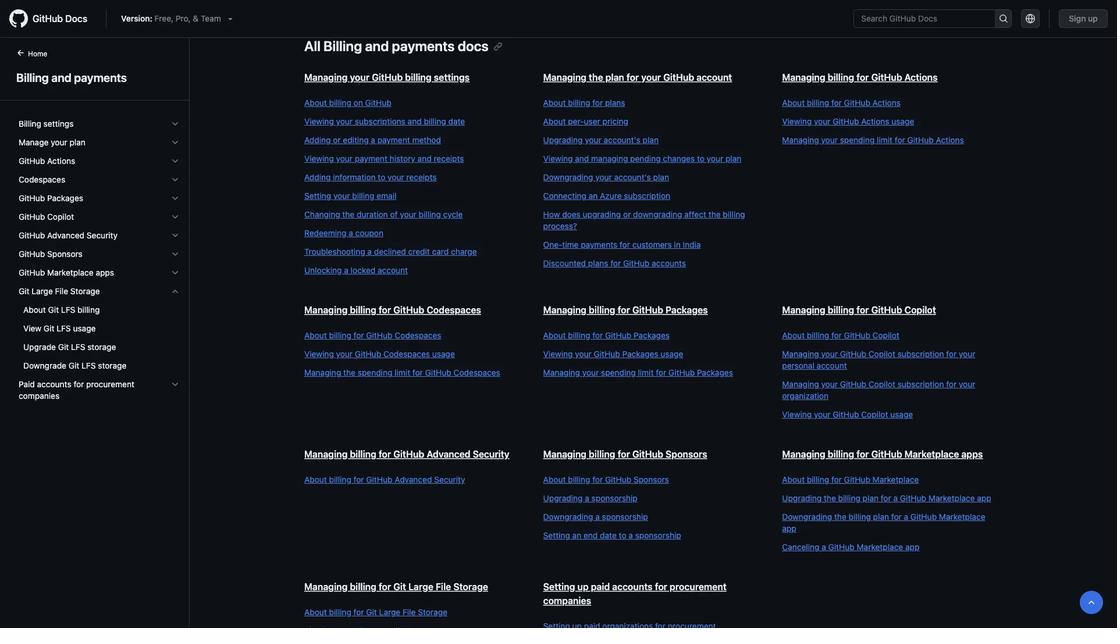 Task type: describe. For each thing, give the bounding box(es) containing it.
1 vertical spatial plans
[[589, 259, 609, 268]]

downgrade
[[23, 361, 66, 371]]

the for managing the spending limit for github codespaces
[[344, 368, 356, 378]]

sponsors inside github sponsors dropdown button
[[47, 250, 83, 259]]

plan down the viewing and managing pending changes to your plan "link"
[[654, 173, 670, 182]]

paid accounts for procurement companies
[[19, 380, 135, 401]]

paid
[[19, 380, 35, 390]]

upgrade
[[23, 343, 56, 352]]

github copilot
[[19, 212, 74, 222]]

about for managing billing for git large file storage
[[305, 608, 327, 618]]

in
[[675, 240, 681, 250]]

of
[[390, 210, 398, 220]]

plan down about billing for github marketplace link
[[863, 494, 879, 504]]

advanced for about billing for github advanced security
[[395, 475, 432, 485]]

github down one-time payments for customers in india
[[624, 259, 650, 268]]

for inside one-time payments for customers in india link
[[620, 240, 631, 250]]

1 vertical spatial account
[[378, 266, 408, 275]]

managing for managing the spending limit for github codespaces
[[305, 368, 341, 378]]

codespaces button
[[14, 171, 185, 189]]

changing the duration of your billing cycle link
[[305, 209, 520, 221]]

file for about billing for git large file storage
[[403, 608, 416, 618]]

about billing for git large file storage
[[305, 608, 448, 618]]

managing your spending limit for github actions
[[783, 135, 965, 145]]

azure
[[600, 191, 622, 201]]

packages inside github packages dropdown button
[[47, 194, 83, 203]]

lfs for about
[[61, 305, 75, 315]]

copilot inside about billing for github copilot "link"
[[873, 331, 900, 341]]

codespaces inside dropdown button
[[19, 175, 65, 185]]

version: free, pro, & team
[[121, 14, 221, 23]]

git large file storage element containing git large file storage
[[9, 282, 189, 376]]

github marketplace apps button
[[14, 264, 185, 282]]

upgrading your account's plan
[[544, 135, 659, 145]]

home link
[[12, 48, 66, 60]]

upgrading inside upgrading your account's plan link
[[544, 135, 583, 145]]

github up about billing for github advanced security link
[[394, 449, 425, 460]]

copilot inside managing your github copilot subscription for your personal account
[[869, 350, 896, 359]]

marketplace inside "downgrading the billing plan for a github marketplace app"
[[940, 513, 986, 522]]

git down upgrade git lfs storage
[[69, 361, 79, 371]]

affect
[[685, 210, 707, 220]]

managing for managing billing for github advanced security
[[305, 449, 348, 460]]

for inside the paid accounts for procurement companies
[[74, 380, 84, 390]]

method
[[413, 135, 441, 145]]

spending for packages
[[602, 368, 636, 378]]

how
[[544, 210, 560, 220]]

viewing your github packages usage
[[544, 350, 684, 359]]

upgrading your account's plan link
[[544, 135, 759, 146]]

and down method
[[418, 154, 432, 164]]

for inside managing your github copilot subscription for your personal account
[[947, 350, 957, 359]]

and up managing your github billing settings link
[[365, 38, 389, 54]]

downgrading up connecting
[[544, 173, 594, 182]]

github down about billing for github actions
[[833, 117, 860, 126]]

managing billing for github actions
[[783, 72, 938, 83]]

pending
[[631, 154, 661, 164]]

setting your billing email
[[305, 191, 397, 201]]

all billing and payments docs link
[[305, 38, 503, 54]]

the for downgrading the billing plan for a github marketplace app
[[835, 513, 847, 522]]

github down github sponsors
[[19, 268, 45, 278]]

docs
[[65, 13, 87, 24]]

Search GitHub Docs search field
[[855, 10, 996, 27]]

troubleshooting a declined credit card charge link
[[305, 246, 520, 258]]

managing for managing billing for github actions
[[783, 72, 826, 83]]

packages inside managing your spending limit for github packages link
[[698, 368, 734, 378]]

viewing for viewing your github copilot usage
[[783, 410, 812, 420]]

billing inside 'link'
[[419, 210, 441, 220]]

how does upgrading or downgrading affect the billing process? link
[[544, 209, 759, 232]]

github up "upgrading the billing plan for a github marketplace app"
[[845, 475, 871, 485]]

sponsors for managing billing for github sponsors
[[666, 449, 708, 460]]

github up about billing for github packages link
[[633, 305, 664, 316]]

billing for billing settings
[[19, 119, 41, 129]]

usage for managing billing for github codespaces
[[433, 350, 455, 359]]

user
[[584, 117, 601, 126]]

viewing your github copilot usage link
[[783, 409, 999, 421]]

0 vertical spatial or
[[333, 135, 341, 145]]

spending for codespaces
[[358, 368, 393, 378]]

your for viewing your subscriptions and billing date
[[336, 117, 353, 126]]

github up about billing for github sponsors link
[[633, 449, 664, 460]]

sc 9kayk9 0 image for github sponsors
[[171, 250, 180, 259]]

accounts inside the setting up paid accounts for procurement companies
[[613, 582, 653, 593]]

adding or editing a payment method link
[[305, 135, 520, 146]]

0 vertical spatial billing
[[324, 38, 362, 54]]

unlocking a locked account
[[305, 266, 408, 275]]

storage for upgrade git lfs storage
[[88, 343, 116, 352]]

github docs link
[[9, 9, 97, 28]]

for inside about billing for github sponsors link
[[593, 475, 603, 485]]

search image
[[1000, 14, 1009, 23]]

managing billing for github sponsors link
[[544, 449, 708, 460]]

git inside dropdown button
[[19, 287, 29, 296]]

1 horizontal spatial to
[[619, 531, 627, 541]]

plan down about per-user pricing link
[[643, 135, 659, 145]]

app for upgrading the billing plan for a github marketplace app
[[978, 494, 992, 504]]

github down github copilot
[[19, 231, 45, 240]]

git down managing billing for git large file storage link
[[366, 608, 377, 618]]

view
[[23, 324, 41, 334]]

canceling
[[783, 543, 820, 553]]

1 horizontal spatial account
[[697, 72, 733, 83]]

viewing your github actions usage
[[783, 117, 915, 126]]

billing inside how does upgrading or downgrading affect the billing process?
[[723, 210, 746, 220]]

&
[[193, 14, 199, 23]]

copilot up about billing for github copilot "link"
[[905, 305, 937, 316]]

apps inside dropdown button
[[96, 268, 114, 278]]

the for changing the duration of your billing cycle
[[343, 210, 355, 220]]

managing for managing billing for git large file storage
[[305, 582, 348, 593]]

a down coupon at left top
[[368, 247, 372, 257]]

managing billing for github marketplace apps link
[[783, 449, 984, 460]]

the for upgrading the billing plan for a github marketplace app
[[824, 494, 837, 504]]

0 vertical spatial settings
[[434, 72, 470, 83]]

managing for managing billing for github marketplace apps
[[783, 449, 826, 460]]

managing for managing your spending limit for github packages
[[544, 368, 581, 378]]

managing your github copilot subscription for your personal account link
[[783, 349, 999, 372]]

team
[[201, 14, 221, 23]]

about for managing billing for github actions
[[783, 98, 805, 108]]

time
[[563, 240, 579, 250]]

file for managing billing for git large file storage
[[436, 582, 451, 593]]

1 vertical spatial payment
[[355, 154, 388, 164]]

git down git large file storage
[[48, 305, 59, 315]]

companies inside the paid accounts for procurement companies
[[19, 392, 59, 401]]

github down about billing for github packages
[[594, 350, 621, 359]]

security inside dropdown button
[[87, 231, 118, 240]]

upgrading a sponsorship link
[[544, 493, 759, 505]]

managing for managing your spending limit for github actions
[[783, 135, 820, 145]]

marketplace inside "github marketplace apps" dropdown button
[[47, 268, 94, 278]]

on
[[354, 98, 363, 108]]

github inside managing your github copilot subscription for your personal account
[[841, 350, 867, 359]]

does
[[563, 210, 581, 220]]

the inside how does upgrading or downgrading affect the billing process?
[[709, 210, 721, 220]]

date inside "link"
[[600, 531, 617, 541]]

0 vertical spatial subscription
[[624, 191, 671, 201]]

billing settings button
[[14, 115, 185, 133]]

0 vertical spatial payments
[[392, 38, 455, 54]]

github up viewing your github codespaces usage
[[366, 331, 393, 341]]

for inside "downgrading the billing plan for a github marketplace app"
[[892, 513, 902, 522]]

setting your billing email link
[[305, 190, 520, 202]]

managing for managing your github billing settings
[[305, 72, 348, 83]]

copilot inside viewing your github copilot usage link
[[862, 410, 889, 420]]

redeeming a coupon link
[[305, 228, 520, 239]]

packages inside viewing your github packages usage link
[[623, 350, 659, 359]]

about for managing billing for github packages
[[544, 331, 566, 341]]

app for downgrading the billing plan for a github marketplace app
[[783, 524, 797, 534]]

procurement inside the setting up paid accounts for procurement companies
[[670, 582, 727, 593]]

triangle down image
[[226, 14, 235, 23]]

account's for upgrading your account's plan
[[604, 135, 641, 145]]

pro,
[[176, 14, 191, 23]]

procurement inside the paid accounts for procurement companies
[[86, 380, 135, 390]]

about per-user pricing
[[544, 117, 629, 126]]

sc 9kayk9 0 image inside github copilot dropdown button
[[171, 213, 180, 222]]

git up about billing for git large file storage link
[[394, 582, 406, 593]]

or inside how does upgrading or downgrading affect the billing process?
[[624, 210, 631, 220]]

advanced inside dropdown button
[[47, 231, 84, 240]]

connecting an azure subscription link
[[544, 190, 759, 202]]

github advanced security button
[[14, 227, 185, 245]]

troubleshooting a declined credit card charge
[[305, 247, 477, 257]]

upgrading the billing plan for a github marketplace app
[[783, 494, 992, 504]]

managing for managing your github copilot subscription for your organization
[[783, 380, 820, 390]]

companies inside the setting up paid accounts for procurement companies
[[544, 596, 592, 607]]

0 horizontal spatial to
[[378, 173, 386, 182]]

subscriptions
[[355, 117, 406, 126]]

setting for setting up paid accounts for procurement companies
[[544, 582, 576, 593]]

0 vertical spatial plans
[[606, 98, 626, 108]]

setting an end date to a sponsorship link
[[544, 530, 759, 542]]

viewing your subscriptions and billing date
[[305, 117, 465, 126]]

your inside 'link'
[[400, 210, 417, 220]]

sponsors for about billing for github sponsors
[[634, 475, 670, 485]]

your for managing your github billing settings
[[350, 72, 370, 83]]

github up about billing for plans link
[[664, 72, 695, 83]]

about billing for github codespaces
[[305, 331, 442, 341]]

about billing for github advanced security
[[305, 475, 465, 485]]

for inside "upgrading the billing plan for a github marketplace app" link
[[881, 494, 892, 504]]

0 vertical spatial accounts
[[652, 259, 687, 268]]

organization
[[783, 392, 829, 401]]

github up about billing for github marketplace link
[[872, 449, 903, 460]]

github up github marketplace apps at top left
[[19, 250, 45, 259]]

sc 9kayk9 0 image for paid accounts for procurement companies
[[171, 380, 180, 390]]

github down all billing and payments docs
[[372, 72, 403, 83]]

github sponsors button
[[14, 245, 185, 264]]

storage for downgrade git lfs storage
[[98, 361, 127, 371]]

a left locked
[[344, 266, 349, 275]]

sc 9kayk9 0 image for codespaces
[[171, 175, 180, 185]]

viewing your subscriptions and billing date link
[[305, 116, 520, 128]]

github right canceling
[[829, 543, 855, 553]]

billing inside "link"
[[808, 331, 830, 341]]

github down managing billing for github advanced security
[[366, 475, 393, 485]]

one-time payments for customers in india link
[[544, 239, 759, 251]]

sc 9kayk9 0 image for plan
[[171, 138, 180, 147]]

sc 9kayk9 0 image for git large file storage
[[171, 287, 180, 296]]

github inside "downgrading the billing plan for a github marketplace app"
[[911, 513, 938, 522]]

about billing for github copilot
[[783, 331, 900, 341]]

usage down managing your github copilot subscription for your organization link
[[891, 410, 914, 420]]

a up end
[[596, 513, 600, 522]]

github down the about billing for github codespaces
[[355, 350, 381, 359]]

the for managing the plan for your github account
[[589, 72, 604, 83]]

your for viewing your github actions usage
[[815, 117, 831, 126]]

canceling a github marketplace app link
[[783, 542, 999, 554]]

for inside managing the spending limit for github codespaces link
[[413, 368, 423, 378]]

for inside about billing for github marketplace link
[[832, 475, 842, 485]]

for inside the setting up paid accounts for procurement companies
[[655, 582, 668, 593]]

github up subscriptions
[[365, 98, 392, 108]]

git down view git lfs usage
[[58, 343, 69, 352]]

adding or editing a payment method
[[305, 135, 441, 145]]

sc 9kayk9 0 image for github marketplace apps
[[171, 268, 180, 278]]

copilot inside 'managing your github copilot subscription for your organization'
[[869, 380, 896, 390]]

viewing and managing pending changes to your plan
[[544, 154, 742, 164]]

billing and payments element
[[0, 47, 190, 628]]

1 vertical spatial apps
[[962, 449, 984, 460]]

sign up
[[1070, 14, 1099, 23]]

large inside dropdown button
[[32, 287, 53, 296]]

sponsorship for upgrading a sponsorship
[[592, 494, 638, 504]]

security for about billing for github advanced security
[[434, 475, 465, 485]]

viewing for viewing your subscriptions and billing date
[[305, 117, 334, 126]]

plan up about billing for plans
[[606, 72, 625, 83]]

setting for setting your billing email
[[305, 191, 331, 201]]

and down home link
[[51, 70, 71, 84]]

editing
[[343, 135, 369, 145]]

storage for managing billing for git large file storage
[[454, 582, 489, 593]]

packages inside about billing for github packages link
[[634, 331, 670, 341]]

for inside about billing for github packages link
[[593, 331, 603, 341]]

managing billing for git large file storage
[[305, 582, 489, 593]]

viewing for viewing your github codespaces usage
[[305, 350, 334, 359]]

a inside "link"
[[629, 531, 633, 541]]

for inside about billing for github codespaces link
[[354, 331, 364, 341]]

view git lfs usage
[[23, 324, 96, 334]]

upgrade git lfs storage
[[23, 343, 116, 352]]

github down "manage"
[[19, 156, 45, 166]]

managing your github copilot subscription for your personal account
[[783, 350, 976, 371]]

managing your spending limit for github actions link
[[783, 135, 999, 146]]

managing for managing billing for github sponsors
[[544, 449, 587, 460]]

managing for managing your github copilot subscription for your personal account
[[783, 350, 820, 359]]

a right editing
[[371, 135, 376, 145]]

a up downgrading a sponsorship at the bottom
[[585, 494, 590, 504]]

managing billing for github copilot link
[[783, 305, 937, 316]]

cycle
[[443, 210, 463, 220]]

limit for packages
[[638, 368, 654, 378]]

and down about billing on github link
[[408, 117, 422, 126]]

payments for one-time payments for customers in india
[[581, 240, 618, 250]]

your inside "link"
[[707, 154, 724, 164]]

managing billing for github codespaces link
[[305, 305, 481, 316]]

sc 9kayk9 0 image for github packages
[[171, 194, 180, 203]]

viewing your payment history and receipts
[[305, 154, 464, 164]]

about billing on github
[[305, 98, 392, 108]]

your for managing your github copilot subscription for your organization
[[822, 380, 838, 390]]



Task type: locate. For each thing, give the bounding box(es) containing it.
git
[[19, 287, 29, 296], [48, 305, 59, 315], [44, 324, 54, 334], [58, 343, 69, 352], [69, 361, 79, 371], [394, 582, 406, 593], [366, 608, 377, 618]]

2 git large file storage element from the top
[[9, 301, 189, 376]]

1 vertical spatial storage
[[98, 361, 127, 371]]

1 vertical spatial settings
[[43, 119, 74, 129]]

viewing inside "viewing your payment history and receipts" link
[[305, 154, 334, 164]]

view git lfs usage link
[[14, 320, 185, 338]]

managing billing for github actions link
[[783, 72, 938, 83]]

0 vertical spatial apps
[[96, 268, 114, 278]]

0 vertical spatial storage
[[88, 343, 116, 352]]

managing inside managing your github copilot subscription for your personal account
[[783, 350, 820, 359]]

managing billing for github packages
[[544, 305, 708, 316]]

india
[[683, 240, 701, 250]]

5 sc 9kayk9 0 image from the top
[[171, 250, 180, 259]]

sc 9kayk9 0 image for billing settings
[[171, 119, 180, 129]]

advanced for managing billing for github advanced security
[[427, 449, 471, 460]]

date down about billing on github link
[[449, 117, 465, 126]]

apps
[[96, 268, 114, 278], [962, 449, 984, 460]]

0 vertical spatial advanced
[[47, 231, 84, 240]]

account inside managing your github copilot subscription for your personal account
[[817, 361, 848, 371]]

downgrading inside "downgrading the billing plan for a github marketplace app"
[[783, 513, 833, 522]]

payments up discounted plans for github accounts
[[581, 240, 618, 250]]

0 horizontal spatial date
[[449, 117, 465, 126]]

a right canceling
[[822, 543, 827, 553]]

0 vertical spatial date
[[449, 117, 465, 126]]

paid accounts for procurement companies button
[[14, 376, 185, 406]]

github down viewing your github actions usage link
[[908, 135, 934, 145]]

0 vertical spatial up
[[1089, 14, 1099, 23]]

viewing and managing pending changes to your plan link
[[544, 153, 759, 165]]

adding inside adding or editing a payment method link
[[305, 135, 331, 145]]

github down 'managing your github copilot subscription for your organization'
[[833, 410, 860, 420]]

managing your github copilot subscription for your organization
[[783, 380, 976, 401]]

0 horizontal spatial payments
[[74, 70, 127, 84]]

github up github copilot
[[19, 194, 45, 203]]

usage inside 'link'
[[73, 324, 96, 334]]

viewing down about billing on github
[[305, 117, 334, 126]]

viewing for viewing your payment history and receipts
[[305, 154, 334, 164]]

1 vertical spatial to
[[378, 173, 386, 182]]

2 vertical spatial setting
[[544, 582, 576, 593]]

large up about billing for git large file storage link
[[409, 582, 434, 593]]

for inside 'managing your github copilot subscription for your organization'
[[947, 380, 957, 390]]

3 sc 9kayk9 0 image from the top
[[171, 231, 180, 240]]

usage down about billing for github codespaces link on the bottom left
[[433, 350, 455, 359]]

managing your github billing settings link
[[305, 72, 470, 83]]

0 horizontal spatial an
[[573, 531, 582, 541]]

a down downgrading a sponsorship link
[[629, 531, 633, 541]]

about inside "link"
[[783, 331, 805, 341]]

or
[[333, 135, 341, 145], [624, 210, 631, 220]]

companies down paid
[[544, 596, 592, 607]]

limit for actions
[[878, 135, 893, 145]]

1 vertical spatial up
[[578, 582, 589, 593]]

viewing for viewing your github actions usage
[[783, 117, 812, 126]]

1 vertical spatial app
[[783, 524, 797, 534]]

your inside "dropdown button"
[[51, 138, 67, 147]]

github up about billing for github copilot "link"
[[872, 305, 903, 316]]

about billing for plans link
[[544, 97, 759, 109]]

0 vertical spatial app
[[978, 494, 992, 504]]

github up about billing for github actions link
[[872, 72, 903, 83]]

packages
[[47, 194, 83, 203], [666, 305, 708, 316], [634, 331, 670, 341], [623, 350, 659, 359], [698, 368, 734, 378]]

1 vertical spatial an
[[573, 531, 582, 541]]

sponsors inside about billing for github sponsors link
[[634, 475, 670, 485]]

downgrading the billing plan for a github marketplace app
[[783, 513, 986, 534]]

sc 9kayk9 0 image
[[171, 119, 180, 129], [171, 157, 180, 166], [171, 175, 180, 185], [171, 194, 180, 203], [171, 250, 180, 259], [171, 268, 180, 278], [171, 287, 180, 296], [171, 380, 180, 390]]

sponsors up about billing for github sponsors link
[[666, 449, 708, 460]]

spending down viewing your github packages usage
[[602, 368, 636, 378]]

upgrading up canceling
[[783, 494, 822, 504]]

sc 9kayk9 0 image inside git large file storage dropdown button
[[171, 287, 180, 296]]

adding for adding information to your receipts
[[305, 173, 331, 182]]

for inside about billing for github copilot "link"
[[832, 331, 842, 341]]

setting inside the setting up paid accounts for procurement companies
[[544, 582, 576, 593]]

viewing your github codespaces usage
[[305, 350, 455, 359]]

2 horizontal spatial spending
[[841, 135, 875, 145]]

managing your spending limit for github packages link
[[544, 367, 759, 379]]

4 sc 9kayk9 0 image from the top
[[171, 194, 180, 203]]

0 vertical spatial sponsorship
[[592, 494, 638, 504]]

your for viewing your payment history and receipts
[[336, 154, 353, 164]]

viewing inside viewing your github codespaces usage link
[[305, 350, 334, 359]]

downgrading a sponsorship
[[544, 513, 648, 522]]

1 vertical spatial account's
[[615, 173, 651, 182]]

about billing for git large file storage link
[[305, 607, 520, 619]]

github down about billing for github marketplace link
[[901, 494, 927, 504]]

plan inside "downgrading the billing plan for a github marketplace app"
[[874, 513, 890, 522]]

about inside git large file storage element
[[23, 305, 46, 315]]

2 vertical spatial sponsors
[[634, 475, 670, 485]]

upgrading for managing billing for github marketplace apps
[[783, 494, 822, 504]]

select language: current language is english image
[[1027, 14, 1036, 23]]

your for managing your spending limit for github actions
[[822, 135, 838, 145]]

for inside about billing for github advanced security link
[[354, 475, 364, 485]]

0 vertical spatial procurement
[[86, 380, 135, 390]]

for inside about billing for github actions link
[[832, 98, 842, 108]]

git large file storage button
[[14, 282, 185, 301]]

to down viewing your payment history and receipts
[[378, 173, 386, 182]]

the down viewing your github codespaces usage
[[344, 368, 356, 378]]

charge
[[451, 247, 477, 257]]

1 horizontal spatial payments
[[392, 38, 455, 54]]

app inside "downgrading the billing plan for a github marketplace app"
[[783, 524, 797, 534]]

github left docs
[[33, 13, 63, 24]]

0 horizontal spatial security
[[87, 231, 118, 240]]

1 vertical spatial storage
[[454, 582, 489, 593]]

2 vertical spatial account
[[817, 361, 848, 371]]

sponsorship for downgrading a sponsorship
[[602, 513, 648, 522]]

manage
[[19, 138, 49, 147]]

7 sc 9kayk9 0 image from the top
[[171, 287, 180, 296]]

upgrading a sponsorship
[[544, 494, 638, 504]]

all
[[305, 38, 321, 54]]

managing your github billing settings
[[305, 72, 470, 83]]

payment
[[378, 135, 410, 145], [355, 154, 388, 164]]

git large file storage
[[19, 287, 100, 296]]

0 vertical spatial adding
[[305, 135, 331, 145]]

security for managing billing for github advanced security
[[473, 449, 510, 460]]

lfs for upgrade
[[71, 343, 85, 352]]

spending down viewing your github actions usage
[[841, 135, 875, 145]]

setting inside setting an end date to a sponsorship "link"
[[544, 531, 571, 541]]

github docs
[[33, 13, 87, 24]]

sc 9kayk9 0 image inside 'github actions' dropdown button
[[171, 157, 180, 166]]

sc 9kayk9 0 image inside billing settings dropdown button
[[171, 119, 180, 129]]

sc 9kayk9 0 image inside codespaces dropdown button
[[171, 175, 180, 185]]

upgrading up downgrading a sponsorship at the bottom
[[544, 494, 583, 504]]

3 sc 9kayk9 0 image from the top
[[171, 175, 180, 185]]

0 horizontal spatial or
[[333, 135, 341, 145]]

sc 9kayk9 0 image
[[171, 138, 180, 147], [171, 213, 180, 222], [171, 231, 180, 240]]

sc 9kayk9 0 image for github actions
[[171, 157, 180, 166]]

your for upgrading your account's plan
[[585, 135, 602, 145]]

about for managing billing for github marketplace apps
[[783, 475, 805, 485]]

about billing on github link
[[305, 97, 520, 109]]

8 sc 9kayk9 0 image from the top
[[171, 380, 180, 390]]

history
[[390, 154, 416, 164]]

downgrading down upgrading a sponsorship
[[544, 513, 594, 522]]

git inside 'link'
[[44, 324, 54, 334]]

setting left paid
[[544, 582, 576, 593]]

version:
[[121, 14, 153, 23]]

changes
[[663, 154, 695, 164]]

your for managing your spending limit for github packages
[[583, 368, 599, 378]]

setting left end
[[544, 531, 571, 541]]

sc 9kayk9 0 image inside manage your plan "dropdown button"
[[171, 138, 180, 147]]

1 horizontal spatial settings
[[434, 72, 470, 83]]

plan inside "link"
[[726, 154, 742, 164]]

sponsorship
[[592, 494, 638, 504], [602, 513, 648, 522], [636, 531, 682, 541]]

adding
[[305, 135, 331, 145], [305, 173, 331, 182]]

plan down billing settings dropdown button
[[70, 138, 86, 147]]

the inside managing the spending limit for github codespaces link
[[344, 368, 356, 378]]

declined
[[374, 247, 406, 257]]

2 vertical spatial security
[[434, 475, 465, 485]]

to right end
[[619, 531, 627, 541]]

0 vertical spatial receipts
[[434, 154, 464, 164]]

lfs for downgrade
[[82, 361, 96, 371]]

sc 9kayk9 0 image inside paid accounts for procurement companies dropdown button
[[171, 380, 180, 390]]

large for about billing for git large file storage
[[379, 608, 401, 618]]

1 vertical spatial receipts
[[407, 173, 437, 182]]

2 horizontal spatial app
[[978, 494, 992, 504]]

upgrading inside "upgrading the billing plan for a github marketplace app" link
[[783, 494, 822, 504]]

usage for managing billing for github actions
[[892, 117, 915, 126]]

receipts
[[434, 154, 464, 164], [407, 173, 437, 182]]

0 horizontal spatial large
[[32, 287, 53, 296]]

unlocking a locked account link
[[305, 265, 520, 277]]

github down viewing your github codespaces usage link
[[425, 368, 452, 378]]

discounted plans for github accounts link
[[544, 258, 759, 270]]

1 git large file storage element from the top
[[9, 282, 189, 376]]

viewing your github actions usage link
[[783, 116, 999, 128]]

file
[[55, 287, 68, 296], [436, 582, 451, 593], [403, 608, 416, 618]]

about for managing your github billing settings
[[305, 98, 327, 108]]

storage down the upgrade git lfs storage link at the bottom of the page
[[98, 361, 127, 371]]

sponsors up upgrading a sponsorship link
[[634, 475, 670, 485]]

managing for managing billing for github codespaces
[[305, 305, 348, 316]]

0 vertical spatial account
[[697, 72, 733, 83]]

connecting
[[544, 191, 587, 201]]

downgrading for managing billing for github marketplace apps
[[783, 513, 833, 522]]

copilot down 'managing your github copilot subscription for your organization'
[[862, 410, 889, 420]]

lfs for view
[[57, 324, 71, 334]]

0 vertical spatial file
[[55, 287, 68, 296]]

scroll to top image
[[1088, 599, 1097, 608]]

1 horizontal spatial security
[[434, 475, 465, 485]]

0 vertical spatial setting
[[305, 191, 331, 201]]

the inside "upgrading the billing plan for a github marketplace app" link
[[824, 494, 837, 504]]

0 horizontal spatial settings
[[43, 119, 74, 129]]

tooltip
[[1081, 592, 1104, 615]]

2 vertical spatial to
[[619, 531, 627, 541]]

for inside discounted plans for github accounts link
[[611, 259, 621, 268]]

0 horizontal spatial up
[[578, 582, 589, 593]]

github sponsors
[[19, 250, 83, 259]]

0 horizontal spatial limit
[[395, 368, 411, 378]]

receipts down "viewing your payment history and receipts" link
[[407, 173, 437, 182]]

about
[[305, 98, 327, 108], [544, 98, 566, 108], [783, 98, 805, 108], [544, 117, 566, 126], [23, 305, 46, 315], [305, 331, 327, 341], [544, 331, 566, 341], [783, 331, 805, 341], [305, 475, 327, 485], [544, 475, 566, 485], [783, 475, 805, 485], [305, 608, 327, 618]]

2 vertical spatial advanced
[[395, 475, 432, 485]]

managing for managing billing for github packages
[[544, 305, 587, 316]]

2 sc 9kayk9 0 image from the top
[[171, 213, 180, 222]]

subscription for managing your github copilot subscription for your personal account
[[898, 350, 945, 359]]

upgrading down per- on the right top
[[544, 135, 583, 145]]

viewing inside "link"
[[544, 154, 573, 164]]

1 vertical spatial adding
[[305, 173, 331, 182]]

up for setting
[[578, 582, 589, 593]]

about billing for github marketplace
[[783, 475, 920, 485]]

downgrading up canceling
[[783, 513, 833, 522]]

1 horizontal spatial spending
[[602, 368, 636, 378]]

subscription down about billing for github copilot "link"
[[898, 350, 945, 359]]

billing inside dropdown button
[[19, 119, 41, 129]]

limit for codespaces
[[395, 368, 411, 378]]

6 sc 9kayk9 0 image from the top
[[171, 268, 180, 278]]

about for managing the plan for your github account
[[544, 98, 566, 108]]

0 vertical spatial sponsors
[[47, 250, 83, 259]]

sc 9kayk9 0 image inside github sponsors dropdown button
[[171, 250, 180, 259]]

upgrading
[[544, 135, 583, 145], [544, 494, 583, 504], [783, 494, 822, 504]]

copilot
[[47, 212, 74, 222], [905, 305, 937, 316], [873, 331, 900, 341], [869, 350, 896, 359], [869, 380, 896, 390], [862, 410, 889, 420]]

downgrading for managing billing for github sponsors
[[544, 513, 594, 522]]

marketplace inside about billing for github marketplace link
[[873, 475, 920, 485]]

viewing inside viewing your subscriptions and billing date link
[[305, 117, 334, 126]]

canceling a github marketplace app
[[783, 543, 920, 553]]

your for viewing your github packages usage
[[575, 350, 592, 359]]

a left coupon at left top
[[349, 229, 353, 238]]

1 horizontal spatial file
[[403, 608, 416, 618]]

github up viewing your github copilot usage
[[841, 380, 867, 390]]

github down github packages
[[19, 212, 45, 222]]

setting an end date to a sponsorship
[[544, 531, 682, 541]]

github down managing billing for github sponsors
[[606, 475, 632, 485]]

github inside 'managing your github copilot subscription for your organization'
[[841, 380, 867, 390]]

and down upgrading your account's plan at the top of page
[[575, 154, 589, 164]]

1 vertical spatial accounts
[[37, 380, 71, 390]]

2 sc 9kayk9 0 image from the top
[[171, 157, 180, 166]]

2 horizontal spatial to
[[698, 154, 705, 164]]

managing for managing billing for github copilot
[[783, 305, 826, 316]]

the up about billing for plans
[[589, 72, 604, 83]]

about git lfs billing link
[[14, 301, 185, 320]]

adding information to your receipts
[[305, 173, 437, 182]]

billing right all
[[324, 38, 362, 54]]

github inside "link"
[[845, 331, 871, 341]]

viewing inside viewing your github copilot usage link
[[783, 410, 812, 420]]

usage for managing billing for github packages
[[661, 350, 684, 359]]

your for viewing your github copilot usage
[[815, 410, 831, 420]]

an for setting
[[573, 531, 582, 541]]

viewing inside viewing your github actions usage link
[[783, 117, 812, 126]]

sc 9kayk9 0 image inside the github advanced security dropdown button
[[171, 231, 180, 240]]

about for managing billing for github copilot
[[783, 331, 805, 341]]

1 sc 9kayk9 0 image from the top
[[171, 138, 180, 147]]

2 vertical spatial sc 9kayk9 0 image
[[171, 231, 180, 240]]

file inside git large file storage dropdown button
[[55, 287, 68, 296]]

large up about git lfs billing
[[32, 287, 53, 296]]

for
[[627, 72, 640, 83], [857, 72, 870, 83], [593, 98, 603, 108], [832, 98, 842, 108], [895, 135, 906, 145], [620, 240, 631, 250], [611, 259, 621, 268], [379, 305, 391, 316], [618, 305, 631, 316], [857, 305, 870, 316], [354, 331, 364, 341], [593, 331, 603, 341], [832, 331, 842, 341], [947, 350, 957, 359], [413, 368, 423, 378], [656, 368, 667, 378], [74, 380, 84, 390], [947, 380, 957, 390], [379, 449, 391, 460], [618, 449, 631, 460], [857, 449, 870, 460], [354, 475, 364, 485], [593, 475, 603, 485], [832, 475, 842, 485], [881, 494, 892, 504], [892, 513, 902, 522], [379, 582, 391, 593], [655, 582, 668, 593], [354, 608, 364, 618]]

limit down viewing your github codespaces usage link
[[395, 368, 411, 378]]

github packages
[[19, 194, 83, 203]]

0 horizontal spatial storage
[[70, 287, 100, 296]]

usage down about billing for github actions link
[[892, 117, 915, 126]]

to right changes
[[698, 154, 705, 164]]

2 vertical spatial large
[[379, 608, 401, 618]]

1 horizontal spatial companies
[[544, 596, 592, 607]]

storage inside git large file storage dropdown button
[[70, 287, 100, 296]]

an for connecting
[[589, 191, 598, 201]]

a inside "downgrading the billing plan for a github marketplace app"
[[905, 513, 909, 522]]

and inside "link"
[[575, 154, 589, 164]]

plan inside "dropdown button"
[[70, 138, 86, 147]]

app
[[978, 494, 992, 504], [783, 524, 797, 534], [906, 543, 920, 553]]

sign
[[1070, 14, 1087, 23]]

1 horizontal spatial app
[[906, 543, 920, 553]]

payment up adding information to your receipts
[[355, 154, 388, 164]]

github copilot button
[[14, 208, 185, 227]]

for inside about billing for git large file storage link
[[354, 608, 364, 618]]

2 horizontal spatial limit
[[878, 135, 893, 145]]

1 horizontal spatial limit
[[638, 368, 654, 378]]

viewing inside viewing your github packages usage link
[[544, 350, 573, 359]]

1 vertical spatial file
[[436, 582, 451, 593]]

accounts inside the paid accounts for procurement companies
[[37, 380, 71, 390]]

the down about billing for github marketplace
[[824, 494, 837, 504]]

copilot down managing your github copilot subscription for your personal account
[[869, 380, 896, 390]]

the inside 'changing the duration of your billing cycle' 'link'
[[343, 210, 355, 220]]

billing for billing and payments
[[16, 70, 49, 84]]

account's
[[604, 135, 641, 145], [615, 173, 651, 182]]

account's inside downgrading your account's plan link
[[615, 173, 651, 182]]

0 horizontal spatial apps
[[96, 268, 114, 278]]

adding inside adding information to your receipts link
[[305, 173, 331, 182]]

the up canceling a github marketplace app
[[835, 513, 847, 522]]

2 adding from the top
[[305, 173, 331, 182]]

about for managing billing for github sponsors
[[544, 475, 566, 485]]

1 adding from the top
[[305, 135, 331, 145]]

process?
[[544, 222, 578, 231]]

github down viewing your github packages usage link
[[669, 368, 695, 378]]

github down managing billing for github copilot
[[845, 331, 871, 341]]

personal
[[783, 361, 815, 371]]

None search field
[[854, 9, 1013, 28]]

downgrading a sponsorship link
[[544, 512, 759, 523]]

0 vertical spatial payment
[[378, 135, 410, 145]]

an inside setting an end date to a sponsorship "link"
[[573, 531, 582, 541]]

downgrading
[[634, 210, 683, 220]]

your for managing your github copilot subscription for your personal account
[[822, 350, 838, 359]]

the
[[589, 72, 604, 83], [343, 210, 355, 220], [709, 210, 721, 220], [344, 368, 356, 378], [824, 494, 837, 504], [835, 513, 847, 522]]

1 sc 9kayk9 0 image from the top
[[171, 119, 180, 129]]

git large file storage element
[[9, 282, 189, 376], [9, 301, 189, 376]]

viewing down 'organization'
[[783, 410, 812, 420]]

spending for actions
[[841, 135, 875, 145]]

2 vertical spatial billing
[[19, 119, 41, 129]]

for inside about billing for plans link
[[593, 98, 603, 108]]

0 horizontal spatial account
[[378, 266, 408, 275]]

2 horizontal spatial large
[[409, 582, 434, 593]]

procurement
[[86, 380, 135, 390], [670, 582, 727, 593]]

1 vertical spatial subscription
[[898, 350, 945, 359]]

0 horizontal spatial companies
[[19, 392, 59, 401]]

about for managing billing for github codespaces
[[305, 331, 327, 341]]

for inside managing your spending limit for github actions link
[[895, 135, 906, 145]]

marketplace inside canceling a github marketplace app link
[[857, 543, 904, 553]]

2 horizontal spatial security
[[473, 449, 510, 460]]

account's inside upgrading your account's plan link
[[604, 135, 641, 145]]

2 vertical spatial app
[[906, 543, 920, 553]]

your for manage your plan
[[51, 138, 67, 147]]

an left azure
[[589, 191, 598, 201]]

2 vertical spatial accounts
[[613, 582, 653, 593]]

github down "upgrading the billing plan for a github marketplace app" link in the right bottom of the page
[[911, 513, 938, 522]]

setting for setting an end date to a sponsorship
[[544, 531, 571, 541]]

copilot inside github copilot dropdown button
[[47, 212, 74, 222]]

0 horizontal spatial procurement
[[86, 380, 135, 390]]

lfs down about git lfs billing
[[57, 324, 71, 334]]

advanced down managing billing for github advanced security link
[[395, 475, 432, 485]]

marketplace inside "upgrading the billing plan for a github marketplace app" link
[[929, 494, 976, 504]]

one-
[[544, 240, 563, 250]]

1 vertical spatial payments
[[74, 70, 127, 84]]

up right "sign"
[[1089, 14, 1099, 23]]

plan
[[606, 72, 625, 83], [643, 135, 659, 145], [70, 138, 86, 147], [726, 154, 742, 164], [654, 173, 670, 182], [863, 494, 879, 504], [874, 513, 890, 522]]

sc 9kayk9 0 image for security
[[171, 231, 180, 240]]

sponsorship inside "link"
[[636, 531, 682, 541]]

storage for about billing for git large file storage
[[418, 608, 448, 618]]

github down 'about billing for github copilot'
[[841, 350, 867, 359]]

paid
[[591, 582, 610, 593]]

subscription inside managing your github copilot subscription for your personal account
[[898, 350, 945, 359]]

0 horizontal spatial file
[[55, 287, 68, 296]]

github up viewing your github packages usage
[[606, 331, 632, 341]]

for inside managing your spending limit for github packages link
[[656, 368, 667, 378]]

file down managing billing for git large file storage link
[[403, 608, 416, 618]]

upgrading for managing billing for github sponsors
[[544, 494, 583, 504]]

github up about billing for github codespaces link on the bottom left
[[394, 305, 425, 316]]

viewing up connecting
[[544, 154, 573, 164]]

2 horizontal spatial payments
[[581, 240, 618, 250]]

managing your github copilot subscription for your organization link
[[783, 379, 999, 402]]

storage inside about billing for git large file storage link
[[418, 608, 448, 618]]

upgrade git lfs storage link
[[14, 338, 185, 357]]

account's for downgrading your account's plan
[[615, 173, 651, 182]]

about billing for plans
[[544, 98, 626, 108]]

plan down "upgrading the billing plan for a github marketplace app"
[[874, 513, 890, 522]]

upgrading the billing plan for a github marketplace app link
[[783, 493, 999, 505]]

managing billing for github packages link
[[544, 305, 708, 316]]

payments for billing and payments
[[74, 70, 127, 84]]

viewing your github copilot usage
[[783, 410, 914, 420]]

1 vertical spatial large
[[409, 582, 434, 593]]

0 vertical spatial an
[[589, 191, 598, 201]]

0 vertical spatial to
[[698, 154, 705, 164]]

an left end
[[573, 531, 582, 541]]

large for managing billing for git large file storage
[[409, 582, 434, 593]]

1 horizontal spatial up
[[1089, 14, 1099, 23]]

git large file storage element containing about git lfs billing
[[9, 301, 189, 376]]

2 horizontal spatial file
[[436, 582, 451, 593]]

subscription for managing your github copilot subscription for your organization
[[898, 380, 945, 390]]

1 vertical spatial date
[[600, 531, 617, 541]]

billing inside "downgrading the billing plan for a github marketplace app"
[[849, 513, 872, 522]]

1 horizontal spatial apps
[[962, 449, 984, 460]]

a down about billing for github marketplace link
[[894, 494, 898, 504]]

subscription inside 'managing your github copilot subscription for your organization'
[[898, 380, 945, 390]]

settings inside dropdown button
[[43, 119, 74, 129]]

1 vertical spatial procurement
[[670, 582, 727, 593]]

2 horizontal spatial storage
[[454, 582, 489, 593]]

managing billing for github codespaces
[[305, 305, 481, 316]]

subscription down downgrading your account's plan link
[[624, 191, 671, 201]]

sponsorship down downgrading a sponsorship link
[[636, 531, 682, 541]]

1 vertical spatial advanced
[[427, 449, 471, 460]]

about billing for github actions
[[783, 98, 901, 108]]

date right end
[[600, 531, 617, 541]]

codespaces
[[19, 175, 65, 185], [427, 305, 481, 316], [395, 331, 442, 341], [384, 350, 430, 359], [454, 368, 501, 378]]

lfs
[[61, 305, 75, 315], [57, 324, 71, 334], [71, 343, 85, 352], [82, 361, 96, 371]]

advanced up about billing for github advanced security link
[[427, 449, 471, 460]]

downgrading
[[544, 173, 594, 182], [544, 513, 594, 522], [783, 513, 833, 522]]

your for viewing your github codespaces usage
[[336, 350, 353, 359]]

github up viewing your github actions usage
[[845, 98, 871, 108]]

github marketplace apps
[[19, 268, 114, 278]]

accounts down in
[[652, 259, 687, 268]]

1 vertical spatial sc 9kayk9 0 image
[[171, 213, 180, 222]]

copilot up managing your github copilot subscription for your personal account link at the bottom right
[[873, 331, 900, 341]]

managing for managing the plan for your github account
[[544, 72, 587, 83]]

upgrading inside upgrading a sponsorship link
[[544, 494, 583, 504]]

limit down viewing your github actions usage link
[[878, 135, 893, 145]]

usage down about billing for github packages link
[[661, 350, 684, 359]]

2 vertical spatial payments
[[581, 240, 618, 250]]

actions inside dropdown button
[[47, 156, 75, 166]]

sponsors up github marketplace apps at top left
[[47, 250, 83, 259]]

1 horizontal spatial date
[[600, 531, 617, 541]]

a down "upgrading the billing plan for a github marketplace app" link in the right bottom of the page
[[905, 513, 909, 522]]

0 vertical spatial companies
[[19, 392, 59, 401]]

payments up managing your github billing settings
[[392, 38, 455, 54]]

1 horizontal spatial procurement
[[670, 582, 727, 593]]

github
[[33, 13, 63, 24], [372, 72, 403, 83], [664, 72, 695, 83], [872, 72, 903, 83], [365, 98, 392, 108], [845, 98, 871, 108], [833, 117, 860, 126], [908, 135, 934, 145], [19, 156, 45, 166], [19, 194, 45, 203], [19, 212, 45, 222], [19, 231, 45, 240], [19, 250, 45, 259], [624, 259, 650, 268], [19, 268, 45, 278], [394, 305, 425, 316], [633, 305, 664, 316], [872, 305, 903, 316], [366, 331, 393, 341], [606, 331, 632, 341], [845, 331, 871, 341], [355, 350, 381, 359], [594, 350, 621, 359], [841, 350, 867, 359], [425, 368, 452, 378], [669, 368, 695, 378], [841, 380, 867, 390], [833, 410, 860, 420], [394, 449, 425, 460], [633, 449, 664, 460], [872, 449, 903, 460], [366, 475, 393, 485], [606, 475, 632, 485], [845, 475, 871, 485], [901, 494, 927, 504], [911, 513, 938, 522], [829, 543, 855, 553]]

adding for adding or editing a payment method
[[305, 135, 331, 145]]

sc 9kayk9 0 image inside "github marketplace apps" dropdown button
[[171, 268, 180, 278]]

plans up pricing
[[606, 98, 626, 108]]

payment up history at the top
[[378, 135, 410, 145]]

0 vertical spatial large
[[32, 287, 53, 296]]

your for setting your billing email
[[334, 191, 350, 201]]

viewing for viewing and managing pending changes to your plan
[[544, 154, 573, 164]]

managing inside 'managing your github copilot subscription for your organization'
[[783, 380, 820, 390]]

0 vertical spatial account's
[[604, 135, 641, 145]]

2 horizontal spatial account
[[817, 361, 848, 371]]

receipts down method
[[434, 154, 464, 164]]

1 horizontal spatial storage
[[418, 608, 448, 618]]

viewing for viewing your github packages usage
[[544, 350, 573, 359]]



Task type: vqa. For each thing, say whether or not it's contained in the screenshot.


